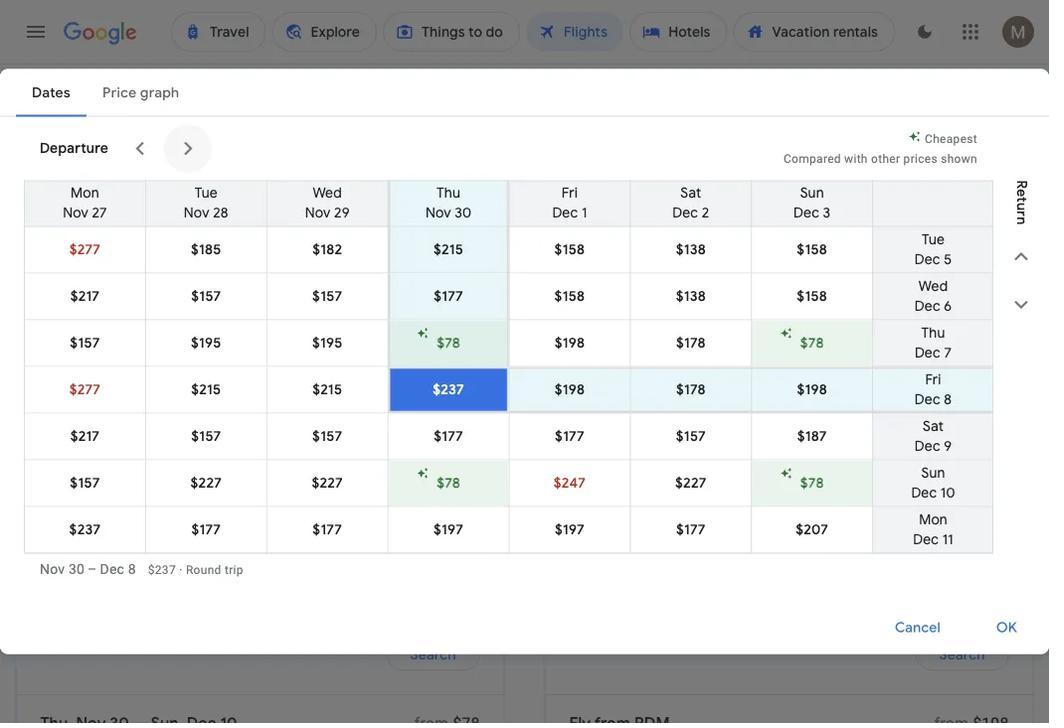 Task type: vqa. For each thing, say whether or not it's contained in the screenshot.


Task type: describe. For each thing, give the bounding box(es) containing it.
(3)
[[115, 206, 133, 224]]

none search field containing all filters (3)
[[15, 91, 1034, 264]]

bags
[[865, 206, 897, 224]]

search for different
[[410, 646, 456, 664]]

with
[[844, 152, 868, 166]]

29
[[334, 204, 350, 222]]

27
[[92, 204, 107, 222]]

$182
[[312, 241, 342, 259]]

no options matching your filters
[[382, 362, 668, 387]]

·
[[179, 564, 183, 578]]

see
[[573, 400, 595, 417]]

$187
[[797, 428, 827, 446]]

cancel button
[[871, 605, 965, 652]]

$185
[[191, 241, 221, 259]]

$275
[[973, 610, 1009, 629]]

1 vertical spatial $237
[[69, 522, 101, 540]]

2 $217 button from the top
[[25, 414, 145, 460]]

3 $227 from the left
[[675, 475, 707, 493]]

matching
[[484, 362, 568, 387]]

Departure text field
[[712, 136, 803, 190]]

$1,600
[[206, 206, 250, 224]]

n
[[1012, 217, 1030, 225]]

2 $178 button from the top
[[631, 369, 751, 411]]

28
[[213, 204, 229, 222]]

options
[[412, 362, 479, 387]]

$247
[[554, 475, 586, 493]]

to for dates
[[84, 560, 96, 574]]

$78 down the date grid 'button'
[[800, 335, 824, 353]]

5
[[944, 251, 952, 269]]

0 horizontal spatial $215
[[191, 381, 221, 399]]

trip
[[225, 564, 243, 578]]

try nearby airports
[[569, 530, 739, 555]]

date
[[800, 288, 831, 306]]

times
[[951, 206, 990, 224]]

$178 for 2nd $178 button from the bottom
[[676, 335, 706, 353]]

hr
[[555, 206, 569, 224]]

airlines
[[762, 206, 811, 224]]

less emissions
[[304, 206, 402, 224]]

tue for nov
[[195, 184, 218, 202]]

sat inside tue dec 5 wed dec 6 thu dec 7 fri dec 8 sat dec 9 sun dec 10 mon dec 11
[[923, 418, 944, 436]]

1 $277 button from the top
[[25, 227, 145, 273]]

all
[[53, 206, 70, 224]]

e
[[1012, 189, 1030, 197]]

$237 · round trip
[[148, 564, 243, 578]]

graph
[[975, 288, 1014, 306]]

shown
[[941, 152, 978, 166]]

11
[[942, 532, 954, 549]]

2 $138 from the top
[[676, 288, 706, 306]]

$207
[[796, 522, 829, 540]]

78 US dollars text field
[[453, 715, 480, 724]]

all filters (3)
[[53, 206, 133, 224]]

198 US dollars text field
[[973, 715, 1009, 724]]

Return text field
[[880, 136, 971, 190]]

fri inside tue dec 5 wed dec 6 thu dec 7 fri dec 8 sat dec 9 sun dec 10 mon dec 11
[[925, 371, 941, 389]]

fri inside the fri dec 1
[[562, 184, 578, 202]]

to for your
[[556, 400, 569, 417]]

try for try clearing your filters to see results
[[407, 400, 427, 417]]

eugene
[[40, 560, 81, 574]]

$198 up matching
[[555, 335, 585, 353]]

nov for wed
[[305, 204, 331, 222]]

compared with other prices shown
[[784, 152, 978, 166]]

$247 button
[[510, 461, 630, 507]]

$78 up options
[[437, 335, 460, 353]]

2 $197 from the left
[[555, 522, 585, 540]]

nov for thu
[[426, 204, 451, 222]]

stops
[[671, 206, 708, 224]]

results
[[599, 400, 642, 417]]

all
[[516, 450, 530, 467]]

scroll left image
[[128, 137, 152, 161]]

to inside popup button
[[189, 206, 203, 224]]

2 $197 button from the left
[[510, 508, 630, 553]]

try clearing your filters to see results
[[407, 400, 642, 417]]

all filters (3) button
[[15, 199, 148, 231]]

up to $1,600
[[168, 206, 250, 224]]

mon nov 27
[[63, 184, 107, 222]]

price graph
[[938, 288, 1014, 306]]

no
[[382, 362, 407, 387]]

9
[[944, 438, 952, 456]]

$182 button
[[267, 227, 387, 273]]

0 vertical spatial your
[[572, 362, 613, 387]]

thu inside tue dec 5 wed dec 6 thu dec 7 fri dec 8 sat dec 9 sun dec 10 mon dec 11
[[921, 325, 945, 343]]

wed nov 29
[[305, 184, 350, 222]]

nov left '30 – dec'
[[40, 562, 65, 578]]

$217 for 1st $217 button from the bottom of the page
[[70, 428, 100, 446]]

1 $217 button from the top
[[25, 274, 145, 320]]

dec inside sat dec 2
[[673, 204, 698, 222]]

ok button
[[972, 605, 1041, 652]]

prices
[[904, 152, 938, 166]]

1 horizontal spatial $215
[[312, 381, 342, 399]]

2 $227 button from the left
[[267, 461, 387, 507]]

2 $195 button from the left
[[267, 321, 387, 366]]

cheapest
[[925, 132, 978, 146]]

scroll up image
[[1009, 245, 1033, 269]]

$217 for second $217 button from the bottom of the page
[[70, 288, 100, 306]]

mon inside tue dec 5 wed dec 6 thu dec 7 fri dec 8 sat dec 9 sun dec 10 mon dec 11
[[919, 512, 948, 530]]

bags button
[[853, 199, 931, 231]]

layover: min 8 hr 30 min button
[[444, 199, 651, 231]]

clear
[[477, 450, 512, 467]]

$277 for 1st $277 button
[[69, 241, 101, 259]]

different
[[73, 530, 149, 555]]

1 $178 button from the top
[[631, 321, 751, 366]]

los
[[99, 560, 119, 574]]

30 inside thu nov 30
[[455, 204, 472, 222]]

grid
[[835, 288, 862, 306]]

thu inside thu nov 30
[[437, 184, 461, 202]]

nearby
[[602, 530, 664, 555]]

emissions
[[337, 206, 402, 224]]

1 $227 from the left
[[190, 475, 222, 493]]

30 inside popup button
[[572, 206, 589, 224]]

2 $227 from the left
[[312, 475, 343, 493]]

1 vertical spatial your
[[485, 400, 512, 417]]

2 $138 button from the top
[[631, 274, 751, 320]]

date grid
[[800, 288, 862, 306]]

ok
[[996, 620, 1017, 637]]

2
[[702, 204, 709, 222]]

r
[[1012, 211, 1030, 217]]

tue nov 28
[[184, 184, 229, 222]]



Task type: locate. For each thing, give the bounding box(es) containing it.
dec
[[552, 204, 578, 222], [673, 204, 698, 222], [794, 204, 820, 222], [915, 251, 941, 269], [915, 298, 941, 316], [915, 345, 941, 362], [915, 391, 941, 409], [915, 438, 941, 456], [911, 485, 937, 503], [913, 532, 939, 549]]

2 horizontal spatial to
[[556, 400, 569, 417]]

1 vertical spatial $277
[[69, 381, 101, 399]]

try for try different dates eugene to los angeles
[[40, 530, 68, 555]]

$215
[[434, 241, 464, 259], [191, 381, 221, 399], [312, 381, 342, 399]]

$78 button down the 'clearing'
[[388, 461, 509, 507]]

2 $178 from the top
[[676, 381, 706, 399]]

0 horizontal spatial 30
[[455, 204, 472, 222]]

1 vertical spatial $138 button
[[631, 274, 751, 320]]

1 $277 from the top
[[69, 241, 101, 259]]

1 horizontal spatial 30
[[572, 206, 589, 224]]

search button for $275
[[916, 639, 1009, 671]]

try for try nearby airports
[[569, 530, 597, 555]]

1 vertical spatial $217
[[70, 428, 100, 446]]

None search field
[[15, 91, 1034, 264]]

1 horizontal spatial thu
[[921, 325, 945, 343]]

$277 button
[[25, 227, 145, 273], [25, 367, 145, 413]]

date grid button
[[748, 279, 877, 315]]

$277 for first $277 button from the bottom
[[69, 381, 101, 399]]

8 right los
[[128, 562, 136, 578]]

2 horizontal spatial $215
[[434, 241, 464, 259]]

0 horizontal spatial $227
[[190, 475, 222, 493]]

0 vertical spatial sat
[[681, 184, 701, 202]]

2 horizontal spatial $237
[[433, 381, 464, 399]]

try
[[407, 400, 427, 417], [40, 530, 68, 555], [569, 530, 597, 555]]

1 vertical spatial $138
[[676, 288, 706, 306]]

1 search button from the left
[[386, 639, 480, 671]]

mon up 11 at right
[[919, 512, 948, 530]]

1 $217 from the top
[[70, 288, 100, 306]]

$195 button down the $182 button
[[267, 321, 387, 366]]

your up see
[[572, 362, 613, 387]]

$195 button down $185
[[146, 321, 266, 366]]

2 horizontal spatial $227
[[675, 475, 707, 493]]

$227 button
[[146, 461, 266, 507], [267, 461, 387, 507], [631, 461, 751, 507]]

1 inside popup button
[[192, 101, 200, 117]]

sat up '10'
[[923, 418, 944, 436]]

less emissions button
[[292, 199, 436, 231]]

1 vertical spatial $178 button
[[631, 369, 751, 411]]

$138 button
[[631, 227, 751, 273], [631, 274, 751, 320]]

1 horizontal spatial to
[[189, 206, 203, 224]]

$187 button
[[752, 414, 872, 460]]

1 button
[[156, 91, 236, 127]]

$207 button
[[752, 508, 872, 553]]

1 horizontal spatial $197 button
[[510, 508, 630, 553]]

your down no options matching your filters
[[485, 400, 512, 417]]

search button
[[386, 639, 480, 671], [916, 639, 1009, 671]]

tue for dec
[[922, 231, 945, 249]]

1 vertical spatial to
[[556, 400, 569, 417]]

1 $197 from the left
[[434, 522, 464, 540]]

1 vertical spatial 8
[[944, 391, 952, 409]]

0 horizontal spatial $237 button
[[25, 508, 145, 553]]

0 horizontal spatial your
[[485, 400, 512, 417]]

8 left hr
[[543, 206, 551, 224]]

1 horizontal spatial sat
[[923, 418, 944, 436]]

1 $195 button from the left
[[146, 321, 266, 366]]

1 vertical spatial 1
[[582, 204, 587, 222]]

0 horizontal spatial tue
[[195, 184, 218, 202]]

1 horizontal spatial $195 button
[[267, 321, 387, 366]]

0 vertical spatial $237 button
[[390, 369, 507, 411]]

wed up less at top
[[313, 184, 342, 202]]

$195
[[191, 335, 221, 353], [312, 335, 343, 353]]

1 horizontal spatial $227
[[312, 475, 343, 493]]

0 vertical spatial wed
[[313, 184, 342, 202]]

0 vertical spatial thu
[[437, 184, 461, 202]]

to left los
[[84, 560, 96, 574]]

$237
[[433, 381, 464, 399], [69, 522, 101, 540], [148, 564, 176, 578]]

0 vertical spatial mon
[[71, 184, 99, 202]]

clear all filters button
[[453, 443, 596, 474]]

$277
[[69, 241, 101, 259], [69, 381, 101, 399]]

$78 button up the 'clearing'
[[390, 321, 507, 366]]

0 horizontal spatial $197
[[434, 522, 464, 540]]

3
[[823, 204, 831, 222]]

search
[[410, 646, 456, 664], [939, 646, 985, 664]]

$78 down the 'clearing'
[[437, 475, 460, 493]]

$78 button down the date grid 'button'
[[752, 321, 872, 366]]

30 left min
[[455, 204, 472, 222]]

$195 down the $182 button
[[312, 335, 343, 353]]

nov left 27
[[63, 204, 88, 222]]

1 horizontal spatial wed
[[919, 278, 948, 296]]

search button for different
[[386, 639, 480, 671]]

1 $197 button from the left
[[388, 508, 509, 553]]

1 horizontal spatial $237
[[148, 564, 176, 578]]

0 horizontal spatial 8
[[128, 562, 136, 578]]

1 left the min
[[582, 204, 587, 222]]

search button up 78 us dollars text field
[[386, 639, 480, 671]]

sat inside sat dec 2
[[681, 184, 701, 202]]

1 horizontal spatial search
[[939, 646, 985, 664]]

search button down from $275
[[916, 639, 1009, 671]]

1 horizontal spatial $237 button
[[390, 369, 507, 411]]

sat dec 2
[[673, 184, 709, 222]]

layover: min 8 hr 30 min
[[456, 206, 617, 224]]

1 vertical spatial wed
[[919, 278, 948, 296]]

30 – dec
[[69, 562, 124, 578]]

237 US dollars text field
[[148, 564, 176, 578]]

0 vertical spatial $178
[[676, 335, 706, 353]]

$158 button
[[510, 227, 630, 273], [752, 227, 872, 273], [510, 274, 630, 320], [752, 274, 872, 320]]

1 vertical spatial tue
[[922, 231, 945, 249]]

compared
[[784, 152, 841, 166]]

from
[[935, 610, 969, 629]]

filters inside search box
[[73, 206, 112, 224]]

1 vertical spatial $237 button
[[25, 508, 145, 553]]

sun up 3
[[800, 184, 824, 202]]

search for $275
[[939, 646, 985, 664]]

0 vertical spatial $237
[[433, 381, 464, 399]]

0 vertical spatial $138
[[676, 241, 706, 259]]

other
[[871, 152, 900, 166]]

up
[[168, 206, 185, 224]]

0 vertical spatial sun
[[800, 184, 824, 202]]

sun dec 3
[[794, 184, 831, 222]]

2 $195 from the left
[[312, 335, 343, 353]]

mon inside the mon nov 27
[[71, 184, 99, 202]]

2 $277 from the top
[[69, 381, 101, 399]]

try inside try different dates eugene to los angeles
[[40, 530, 68, 555]]

0 vertical spatial fri
[[562, 184, 578, 202]]

0 vertical spatial to
[[189, 206, 203, 224]]

nov for tue
[[184, 204, 210, 222]]

scroll down image
[[1009, 293, 1033, 317]]

dec inside the fri dec 1
[[552, 204, 578, 222]]

3 $227 button from the left
[[631, 461, 751, 507]]

main content containing no options matching your filters
[[15, 279, 1034, 724]]

price
[[938, 288, 972, 306]]

thu
[[437, 184, 461, 202], [921, 325, 945, 343]]

filters
[[73, 206, 112, 224], [617, 362, 668, 387], [516, 400, 553, 417], [534, 450, 572, 467]]

8
[[543, 206, 551, 224], [944, 391, 952, 409], [128, 562, 136, 578]]

angeles
[[122, 560, 167, 574]]

0 horizontal spatial $237
[[69, 522, 101, 540]]

departure
[[40, 140, 108, 158]]

cancel
[[895, 620, 941, 637]]

$158
[[555, 241, 585, 259], [797, 241, 827, 259], [555, 288, 585, 306], [797, 288, 827, 306]]

1 horizontal spatial fri
[[925, 371, 941, 389]]

0 horizontal spatial search
[[410, 646, 456, 664]]

$78
[[437, 335, 460, 353], [800, 335, 824, 353], [437, 475, 460, 493], [800, 475, 824, 493]]

2 search button from the left
[[916, 639, 1009, 671]]

$195 down $185
[[191, 335, 221, 353]]

7
[[944, 345, 952, 362]]

r
[[1012, 180, 1030, 189]]

0 horizontal spatial search button
[[386, 639, 480, 671]]

30
[[455, 204, 472, 222], [572, 206, 589, 224]]

30 right hr
[[572, 206, 589, 224]]

2 horizontal spatial try
[[569, 530, 597, 555]]

price graph button
[[886, 279, 1030, 315]]

$198 up $187
[[797, 381, 827, 399]]

1 horizontal spatial mon
[[919, 512, 948, 530]]

u
[[1012, 203, 1030, 211]]

nov left layover:
[[426, 204, 451, 222]]

try left the 'clearing'
[[407, 400, 427, 417]]

2 $217 from the top
[[70, 428, 100, 446]]

tue inside tue dec 5 wed dec 6 thu dec 7 fri dec 8 sat dec 9 sun dec 10 mon dec 11
[[922, 231, 945, 249]]

tue up '5' at the top of the page
[[922, 231, 945, 249]]

less
[[304, 206, 333, 224]]

1 horizontal spatial $195
[[312, 335, 343, 353]]

wed inside wed nov 29
[[313, 184, 342, 202]]

search down from $275
[[939, 646, 985, 664]]

0 horizontal spatial wed
[[313, 184, 342, 202]]

layover:
[[456, 206, 512, 224]]

10
[[941, 485, 955, 503]]

$78 up $207 button
[[800, 475, 824, 493]]

tue
[[195, 184, 218, 202], [922, 231, 945, 249]]

0 horizontal spatial sat
[[681, 184, 701, 202]]

main content
[[15, 279, 1034, 724]]

nov inside thu nov 30
[[426, 204, 451, 222]]

sat up "stops"
[[681, 184, 701, 202]]

1 horizontal spatial 1
[[582, 204, 587, 222]]

0 horizontal spatial $215 button
[[146, 367, 266, 413]]

tue inside tue nov 28
[[195, 184, 218, 202]]

tue up up to $1,600
[[195, 184, 218, 202]]

to left see
[[556, 400, 569, 417]]

1 vertical spatial sat
[[923, 418, 944, 436]]

$197 button down clear
[[388, 508, 509, 553]]

try left nearby
[[569, 530, 597, 555]]

1 vertical spatial fri
[[925, 371, 941, 389]]

r e t u r n
[[1012, 180, 1030, 225]]

nov inside wed nov 29
[[305, 204, 331, 222]]

0 vertical spatial $217 button
[[25, 274, 145, 320]]

your
[[572, 362, 613, 387], [485, 400, 512, 417]]

stops button
[[659, 199, 742, 231]]

try up eugene
[[40, 530, 68, 555]]

2 vertical spatial to
[[84, 560, 96, 574]]

$78 button up $207 button
[[752, 461, 872, 507]]

1 inside the fri dec 1
[[582, 204, 587, 222]]

2 horizontal spatial $227 button
[[631, 461, 751, 507]]

try different dates eugene to los angeles
[[40, 530, 204, 574]]

8 for nov 30 – dec 8
[[128, 562, 136, 578]]

$197
[[434, 522, 464, 540], [555, 522, 585, 540]]

275 US dollars text field
[[973, 610, 1009, 629]]

0 horizontal spatial $195
[[191, 335, 221, 353]]

0 vertical spatial 8
[[543, 206, 551, 224]]

1 vertical spatial thu
[[921, 325, 945, 343]]

nov inside tue nov 28
[[184, 204, 210, 222]]

8 down 7
[[944, 391, 952, 409]]

$215 button
[[390, 227, 507, 273], [146, 367, 266, 413], [267, 367, 387, 413]]

0 vertical spatial $277
[[69, 241, 101, 259]]

round
[[186, 564, 221, 578]]

1 $195 from the left
[[191, 335, 221, 353]]

wed
[[313, 184, 342, 202], [919, 278, 948, 296]]

1 vertical spatial $277 button
[[25, 367, 145, 413]]

mon up all filters (3)
[[71, 184, 99, 202]]

min
[[515, 206, 540, 224]]

1 vertical spatial mon
[[919, 512, 948, 530]]

dates
[[154, 530, 204, 555]]

1 horizontal spatial 8
[[543, 206, 551, 224]]

search up 78 us dollars text field
[[410, 646, 456, 664]]

1 vertical spatial $178
[[676, 381, 706, 399]]

1 up scroll right image
[[192, 101, 200, 117]]

2 search from the left
[[939, 646, 985, 664]]

wed up 6
[[919, 278, 948, 296]]

1 $138 from the top
[[676, 241, 706, 259]]

0 horizontal spatial $195 button
[[146, 321, 266, 366]]

$198
[[555, 335, 585, 353], [555, 381, 585, 399], [797, 381, 827, 399]]

$227
[[190, 475, 222, 493], [312, 475, 343, 493], [675, 475, 707, 493]]

1 horizontal spatial your
[[572, 362, 613, 387]]

1 horizontal spatial $227 button
[[267, 461, 387, 507]]

0 vertical spatial 1
[[192, 101, 200, 117]]

1 $138 button from the top
[[631, 227, 751, 273]]

tue dec 5 wed dec 6 thu dec 7 fri dec 8 sat dec 9 sun dec 10 mon dec 11
[[911, 231, 955, 549]]

8 for layover: min 8 hr 30 min
[[543, 206, 551, 224]]

nov for mon
[[63, 204, 88, 222]]

1 horizontal spatial try
[[407, 400, 427, 417]]

nov left 29
[[305, 204, 331, 222]]

nov inside the mon nov 27
[[63, 204, 88, 222]]

scroll right image
[[176, 137, 200, 161]]

2 horizontal spatial 8
[[944, 391, 952, 409]]

1 horizontal spatial search button
[[916, 639, 1009, 671]]

clear all filters
[[477, 450, 572, 467]]

1 vertical spatial sun
[[921, 465, 945, 483]]

$157 button
[[146, 274, 266, 320], [267, 274, 387, 320], [25, 321, 145, 366], [146, 414, 266, 460], [267, 414, 387, 460], [631, 414, 751, 460], [25, 461, 145, 507]]

nov left '28'
[[184, 204, 210, 222]]

0 horizontal spatial mon
[[71, 184, 99, 202]]

2 horizontal spatial $215 button
[[390, 227, 507, 273]]

sun inside tue dec 5 wed dec 6 thu dec 7 fri dec 8 sat dec 9 sun dec 10 mon dec 11
[[921, 465, 945, 483]]

up to $1,600 button
[[156, 199, 284, 231]]

$197 button down $247 button
[[510, 508, 630, 553]]

$237 up the 'clearing'
[[433, 381, 464, 399]]

sat
[[681, 184, 701, 202], [923, 418, 944, 436]]

1 $178 from the top
[[676, 335, 706, 353]]

thu up 7
[[921, 325, 945, 343]]

0 vertical spatial tue
[[195, 184, 218, 202]]

wed inside tue dec 5 wed dec 6 thu dec 7 fri dec 8 sat dec 9 sun dec 10 mon dec 11
[[919, 278, 948, 296]]

8 inside popup button
[[543, 206, 551, 224]]

$178 for 1st $178 button from the bottom of the page
[[676, 381, 706, 399]]

sun inside sun dec 3
[[800, 184, 824, 202]]

0 horizontal spatial thu
[[437, 184, 461, 202]]

0 vertical spatial $217
[[70, 288, 100, 306]]

0 horizontal spatial sun
[[800, 184, 824, 202]]

0 vertical spatial $138 button
[[631, 227, 751, 273]]

t
[[1012, 197, 1030, 203]]

1 horizontal spatial $215 button
[[267, 367, 387, 413]]

thu nov 30
[[426, 184, 472, 222]]

1 search from the left
[[410, 646, 456, 664]]

0 horizontal spatial to
[[84, 560, 96, 574]]

fri dec 1
[[552, 184, 587, 222]]

dec inside sun dec 3
[[794, 204, 820, 222]]

to right up
[[189, 206, 203, 224]]

1 horizontal spatial tue
[[922, 231, 945, 249]]

$177
[[434, 288, 463, 306], [434, 428, 463, 446], [555, 428, 585, 446], [191, 522, 221, 540], [313, 522, 342, 540], [676, 522, 706, 540]]

to inside try different dates eugene to los angeles
[[84, 560, 96, 574]]

$237 left ·
[[148, 564, 176, 578]]

1 horizontal spatial $197
[[555, 522, 585, 540]]

2 $277 button from the top
[[25, 367, 145, 413]]

$185 button
[[146, 227, 266, 273]]

times button
[[939, 199, 1024, 231]]

1 $227 button from the left
[[146, 461, 266, 507]]

sun up '10'
[[921, 465, 945, 483]]

0 horizontal spatial try
[[40, 530, 68, 555]]

1 vertical spatial $217 button
[[25, 414, 145, 460]]

$237 up nov 30 – dec 8 in the bottom left of the page
[[69, 522, 101, 540]]

1 horizontal spatial sun
[[921, 465, 945, 483]]

0 horizontal spatial fri
[[562, 184, 578, 202]]

2 vertical spatial 8
[[128, 562, 136, 578]]

0 vertical spatial $277 button
[[25, 227, 145, 273]]

from $275
[[935, 610, 1009, 629]]

0 horizontal spatial 1
[[192, 101, 200, 117]]

$198 up see
[[555, 381, 585, 399]]

thu up layover:
[[437, 184, 461, 202]]

0 vertical spatial $178 button
[[631, 321, 751, 366]]

airlines button
[[750, 199, 845, 231]]

nov 30 – dec 8
[[40, 562, 136, 578]]

8 inside tue dec 5 wed dec 6 thu dec 7 fri dec 8 sat dec 9 sun dec 10 mon dec 11
[[944, 391, 952, 409]]

fri up hr
[[562, 184, 578, 202]]

fri down price
[[925, 371, 941, 389]]



